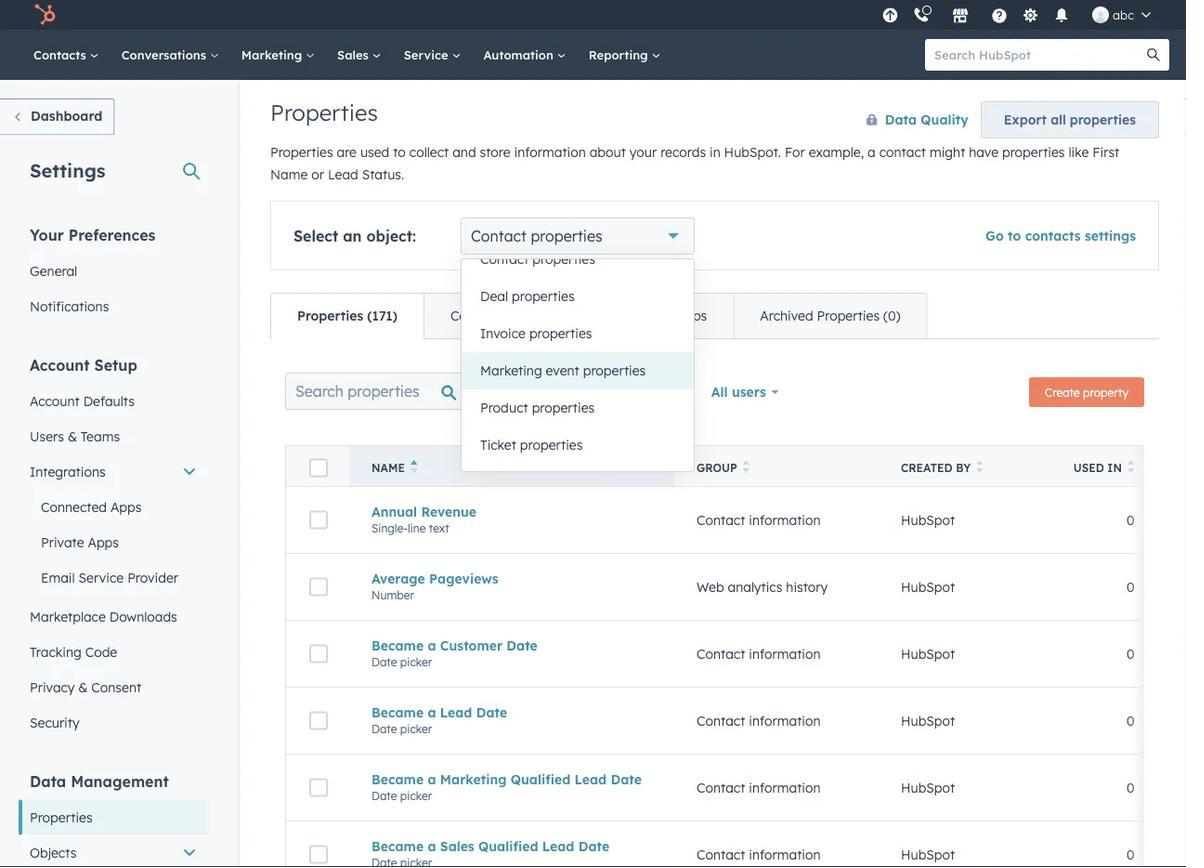 Task type: vqa. For each thing, say whether or not it's contained in the screenshot.
rightmost property
yes



Task type: locate. For each thing, give the bounding box(es) containing it.
0 vertical spatial contact properties
[[471, 227, 603, 245]]

press to sort. element for group
[[743, 460, 750, 476]]

1 vertical spatial account
[[30, 393, 80, 409]]

5 0 from the top
[[1127, 779, 1135, 796]]

name inside button
[[372, 461, 405, 475]]

account setup element
[[19, 355, 208, 740]]

became a customer date date picker
[[372, 637, 538, 669]]

0 vertical spatial qualified
[[511, 771, 571, 787]]

press to sort. image right group
[[743, 460, 750, 473]]

contact information for annual revenue
[[697, 512, 821, 528]]

press to sort. image right in
[[1128, 460, 1135, 473]]

0 horizontal spatial press to sort. image
[[743, 460, 750, 473]]

1 vertical spatial to
[[1008, 228, 1022, 244]]

contact information
[[697, 512, 821, 528], [697, 646, 821, 662], [697, 713, 821, 729], [697, 779, 821, 796], [697, 846, 821, 863]]

5 contact information from the top
[[697, 846, 821, 863]]

3 press to sort. image from the left
[[1128, 460, 1135, 473]]

calling icon image
[[914, 7, 930, 24]]

data inside button
[[885, 112, 917, 128]]

2 vertical spatial marketing
[[440, 771, 507, 787]]

3 hubspot from the top
[[901, 646, 956, 662]]

became inside the became a lead date date picker
[[372, 704, 424, 720]]

apps inside connected apps link
[[111, 499, 142, 515]]

picker up the became a lead date date picker
[[400, 655, 432, 669]]

became
[[372, 637, 424, 654], [372, 704, 424, 720], [372, 771, 424, 787], [372, 838, 424, 854]]

1 horizontal spatial data
[[885, 112, 917, 128]]

groups
[[663, 308, 708, 324]]

0 for became a marketing qualified lead date
[[1127, 779, 1135, 796]]

1 horizontal spatial press to sort. element
[[977, 460, 984, 476]]

picker down became a customer date date picker
[[400, 722, 432, 736]]

2 became from the top
[[372, 704, 424, 720]]

integrations
[[30, 463, 106, 480]]

& inside 'link'
[[78, 679, 88, 695]]

to right used
[[393, 144, 406, 160]]

data up contact
[[885, 112, 917, 128]]

2 picker from the top
[[400, 722, 432, 736]]

archived properties (0)
[[760, 308, 901, 324]]

0 vertical spatial name
[[270, 166, 308, 183]]

settings image
[[1023, 8, 1040, 25]]

setup
[[94, 355, 137, 374]]

used in
[[1074, 461, 1123, 475]]

press to sort. image inside group button
[[743, 460, 750, 473]]

data quality
[[885, 112, 969, 128]]

became a marketing qualified lead date button
[[372, 771, 652, 787]]

a inside the became a lead date date picker
[[428, 704, 436, 720]]

created
[[901, 461, 953, 475]]

list box
[[462, 241, 694, 471]]

3 contact information from the top
[[697, 713, 821, 729]]

press to sort. element right group
[[743, 460, 750, 476]]

became for became a marketing qualified lead date
[[372, 771, 424, 787]]

press to sort. image
[[743, 460, 750, 473], [977, 460, 984, 473], [1128, 460, 1135, 473]]

apps
[[111, 499, 142, 515], [88, 534, 119, 550]]

tab panel
[[270, 338, 1160, 867]]

1 vertical spatial apps
[[88, 534, 119, 550]]

0 for became a sales qualified lead date
[[1127, 846, 1135, 863]]

users
[[30, 428, 64, 444]]

data management element
[[19, 771, 208, 867]]

press to sort. image for group
[[743, 460, 750, 473]]

& right privacy on the left bottom of the page
[[78, 679, 88, 695]]

properties up the are
[[270, 99, 378, 126]]

4 0 from the top
[[1127, 713, 1135, 729]]

revenue
[[421, 503, 477, 520]]

marketing down the became a lead date date picker
[[440, 771, 507, 787]]

picker inside the became a lead date date picker
[[400, 722, 432, 736]]

0 horizontal spatial property
[[524, 308, 578, 324]]

became a customer date button
[[372, 637, 652, 654]]

0 horizontal spatial service
[[79, 569, 124, 585]]

1 vertical spatial data
[[30, 772, 66, 790]]

0 vertical spatial marketing
[[241, 47, 306, 62]]

apps for connected apps
[[111, 499, 142, 515]]

information inside properties are used to collect and store information about your records in hubspot. for example, a contact might have properties like first name or lead status.
[[514, 144, 586, 160]]

2 0 from the top
[[1127, 579, 1135, 595]]

1 horizontal spatial &
[[78, 679, 88, 695]]

might
[[930, 144, 966, 160]]

your preferences
[[30, 225, 156, 244]]

1 horizontal spatial all
[[586, 383, 603, 399]]

3 picker from the top
[[400, 789, 432, 803]]

(0)
[[884, 308, 901, 324]]

properties inside properties are used to collect and store information about your records in hubspot. for example, a contact might have properties like first name or lead status.
[[1003, 144, 1066, 160]]

properties inside button
[[532, 400, 595, 416]]

dashboard link
[[0, 99, 115, 135]]

1 became from the top
[[372, 637, 424, 654]]

help image
[[992, 8, 1008, 25]]

consent
[[91, 679, 141, 695]]

1 hubspot from the top
[[901, 512, 956, 528]]

to inside properties are used to collect and store information about your records in hubspot. for example, a contact might have properties like first name or lead status.
[[393, 144, 406, 160]]

became for became a lead date
[[372, 704, 424, 720]]

0 for average pageviews
[[1127, 579, 1135, 595]]

0 vertical spatial sales
[[337, 47, 372, 62]]

2 press to sort. element from the left
[[977, 460, 984, 476]]

about
[[590, 144, 626, 160]]

account setup
[[30, 355, 137, 374]]

0 vertical spatial picker
[[400, 655, 432, 669]]

conditional
[[451, 308, 521, 324]]

1 vertical spatial &
[[78, 679, 88, 695]]

2 contact information from the top
[[697, 646, 821, 662]]

store
[[480, 144, 511, 160]]

contact for became a customer date
[[697, 646, 746, 662]]

account up users in the left of the page
[[30, 393, 80, 409]]

0 vertical spatial account
[[30, 355, 90, 374]]

properties inside properties are used to collect and store information about your records in hubspot. for example, a contact might have properties like first name or lead status.
[[270, 144, 333, 160]]

abc menu
[[877, 0, 1164, 30]]

contact information for became a lead date
[[697, 713, 821, 729]]

created by button
[[879, 446, 1046, 487]]

apps inside private apps link
[[88, 534, 119, 550]]

0 horizontal spatial name
[[270, 166, 308, 183]]

marketplace downloads link
[[19, 599, 208, 634]]

privacy & consent
[[30, 679, 141, 695]]

sales right marketing link
[[337, 47, 372, 62]]

go to contacts settings button
[[986, 228, 1137, 244]]

1 horizontal spatial name
[[372, 461, 405, 475]]

marketing for marketing
[[241, 47, 306, 62]]

& right users in the left of the page
[[68, 428, 77, 444]]

1 contact information from the top
[[697, 512, 821, 528]]

name left ascending sort. press to sort descending. element
[[372, 461, 405, 475]]

types
[[639, 383, 675, 399]]

became inside became a marketing qualified lead date date picker
[[372, 771, 424, 787]]

1 0 from the top
[[1127, 512, 1135, 528]]

lead inside the became a lead date date picker
[[440, 704, 472, 720]]

& for users
[[68, 428, 77, 444]]

properties
[[270, 99, 378, 126], [270, 144, 333, 160], [297, 308, 364, 324], [817, 308, 880, 324], [30, 809, 93, 825]]

information for became a lead date
[[749, 713, 821, 729]]

6 hubspot from the top
[[901, 846, 956, 863]]

picker down the became a lead date date picker
[[400, 789, 432, 803]]

press to sort. element
[[743, 460, 750, 476], [977, 460, 984, 476], [1128, 460, 1135, 476]]

1 vertical spatial name
[[372, 461, 405, 475]]

3 press to sort. element from the left
[[1128, 460, 1135, 476]]

properties left (0)
[[817, 308, 880, 324]]

contact
[[880, 144, 927, 160]]

created by
[[901, 461, 971, 475]]

5 hubspot from the top
[[901, 779, 956, 796]]

0 vertical spatial &
[[68, 428, 77, 444]]

information for became a sales qualified lead date
[[749, 846, 821, 863]]

archived
[[760, 308, 814, 324]]

gary orlando image
[[1093, 7, 1110, 23]]

press to sort. element right in
[[1128, 460, 1135, 476]]

single-
[[372, 521, 408, 535]]

service right sales link
[[404, 47, 452, 62]]

service down private apps link on the bottom of page
[[79, 569, 124, 585]]

export
[[1004, 112, 1047, 128]]

1 vertical spatial qualified
[[479, 838, 539, 854]]

lead inside became a marketing qualified lead date date picker
[[575, 771, 607, 787]]

1 vertical spatial contact properties
[[480, 251, 596, 267]]

1 horizontal spatial press to sort. image
[[977, 460, 984, 473]]

ticket properties button
[[462, 427, 694, 464]]

2 horizontal spatial press to sort. element
[[1128, 460, 1135, 476]]

press to sort. element inside created by button
[[977, 460, 984, 476]]

0 vertical spatial data
[[885, 112, 917, 128]]

press to sort. image inside created by button
[[977, 460, 984, 473]]

annual revenue button
[[372, 503, 652, 520]]

object:
[[367, 227, 416, 245]]

picker inside became a customer date date picker
[[400, 655, 432, 669]]

qualified inside became a marketing qualified lead date date picker
[[511, 771, 571, 787]]

marketing event properties button
[[462, 352, 694, 389]]

2 horizontal spatial press to sort. image
[[1128, 460, 1135, 473]]

apps down "integrations" button
[[111, 499, 142, 515]]

help button
[[984, 0, 1016, 30]]

1 vertical spatial marketing
[[480, 362, 542, 379]]

name
[[270, 166, 308, 183], [372, 461, 405, 475]]

property inside tab list
[[524, 308, 578, 324]]

1 picker from the top
[[400, 655, 432, 669]]

tab list
[[270, 293, 928, 339]]

notifications image
[[1054, 8, 1071, 25]]

press to sort. element inside group button
[[743, 460, 750, 476]]

marketing left sales link
[[241, 47, 306, 62]]

qualified down became a marketing qualified lead date date picker at the bottom
[[479, 838, 539, 854]]

2 account from the top
[[30, 393, 80, 409]]

0
[[1127, 512, 1135, 528], [1127, 579, 1135, 595], [1127, 646, 1135, 662], [1127, 713, 1135, 729], [1127, 779, 1135, 796], [1127, 846, 1135, 863]]

2 vertical spatial picker
[[400, 789, 432, 803]]

abc button
[[1082, 0, 1163, 30]]

0 horizontal spatial press to sort. element
[[743, 460, 750, 476]]

pageviews
[[429, 570, 499, 587]]

1 horizontal spatial service
[[404, 47, 452, 62]]

all up "product"
[[483, 383, 500, 399]]

private apps
[[41, 534, 119, 550]]

name left 'or'
[[270, 166, 308, 183]]

web
[[697, 579, 724, 595]]

service link
[[393, 30, 472, 80]]

go
[[986, 228, 1004, 244]]

press to sort. element for created by
[[977, 460, 984, 476]]

1 vertical spatial sales
[[440, 838, 475, 854]]

1 press to sort. element from the left
[[743, 460, 750, 476]]

lead inside properties are used to collect and store information about your records in hubspot. for example, a contact might have properties like first name or lead status.
[[328, 166, 359, 183]]

press to sort. image inside used in button
[[1128, 460, 1135, 473]]

1 press to sort. image from the left
[[743, 460, 750, 473]]

press to sort. element for used in
[[1128, 460, 1135, 476]]

picker
[[400, 655, 432, 669], [400, 722, 432, 736], [400, 789, 432, 803]]

teams
[[81, 428, 120, 444]]

property right create
[[1084, 385, 1129, 399]]

1 account from the top
[[30, 355, 90, 374]]

reporting
[[589, 47, 652, 62]]

2 press to sort. image from the left
[[977, 460, 984, 473]]

press to sort. element inside used in button
[[1128, 460, 1135, 476]]

properties up objects
[[30, 809, 93, 825]]

0 vertical spatial property
[[524, 308, 578, 324]]

contact for annual revenue
[[697, 512, 746, 528]]

properties up 'or'
[[270, 144, 333, 160]]

0 horizontal spatial &
[[68, 428, 77, 444]]

2 hubspot from the top
[[901, 579, 956, 595]]

all left field
[[586, 383, 603, 399]]

press to sort. image right by
[[977, 460, 984, 473]]

users
[[732, 384, 766, 400]]

your preferences element
[[19, 224, 208, 324]]

dashboard
[[31, 108, 103, 124]]

0 horizontal spatial data
[[30, 772, 66, 790]]

sales down became a marketing qualified lead date date picker at the bottom
[[440, 838, 475, 854]]

ascending sort. press to sort descending. image
[[411, 460, 418, 473]]

apps for private apps
[[88, 534, 119, 550]]

0 horizontal spatial to
[[393, 144, 406, 160]]

2 horizontal spatial all
[[712, 384, 728, 400]]

sales
[[337, 47, 372, 62], [440, 838, 475, 854]]

marketing up all groups
[[480, 362, 542, 379]]

information
[[514, 144, 586, 160], [749, 512, 821, 528], [749, 646, 821, 662], [749, 713, 821, 729], [749, 779, 821, 796], [749, 846, 821, 863]]

0 vertical spatial to
[[393, 144, 406, 160]]

4 contact information from the top
[[697, 779, 821, 796]]

0 vertical spatial apps
[[111, 499, 142, 515]]

data down security
[[30, 772, 66, 790]]

picker for lead
[[400, 722, 432, 736]]

property for create
[[1084, 385, 1129, 399]]

4 hubspot from the top
[[901, 713, 956, 729]]

downloads
[[109, 608, 177, 625]]

press to sort. element right by
[[977, 460, 984, 476]]

all field types
[[586, 383, 675, 399]]

property inside button
[[1084, 385, 1129, 399]]

upgrade link
[[879, 5, 902, 25]]

all inside popup button
[[586, 383, 603, 399]]

to right the go
[[1008, 228, 1022, 244]]

apps up email service provider
[[88, 534, 119, 550]]

0 vertical spatial service
[[404, 47, 452, 62]]

became inside became a customer date date picker
[[372, 637, 424, 654]]

marketing event properties
[[480, 362, 646, 379]]

property up the invoice properties
[[524, 308, 578, 324]]

information for became a marketing qualified lead date
[[749, 779, 821, 796]]

a inside became a marketing qualified lead date date picker
[[428, 771, 436, 787]]

account for account defaults
[[30, 393, 80, 409]]

tracking
[[30, 644, 82, 660]]

0 horizontal spatial all
[[483, 383, 500, 399]]

1 horizontal spatial property
[[1084, 385, 1129, 399]]

1 vertical spatial property
[[1084, 385, 1129, 399]]

qualified up became a sales qualified lead date button
[[511, 771, 571, 787]]

contact inside button
[[480, 251, 529, 267]]

group button
[[675, 446, 879, 487]]

all for all field types
[[586, 383, 603, 399]]

a inside became a customer date date picker
[[428, 637, 436, 654]]

1 vertical spatial service
[[79, 569, 124, 585]]

notifications button
[[1046, 0, 1078, 30]]

have
[[970, 144, 999, 160]]

6 0 from the top
[[1127, 846, 1135, 863]]

go to contacts settings
[[986, 228, 1137, 244]]

properties are used to collect and store information about your records in hubspot. for example, a contact might have properties like first name or lead status.
[[270, 144, 1120, 183]]

archived properties (0) link
[[734, 294, 927, 338]]

information for annual revenue
[[749, 512, 821, 528]]

account up account defaults
[[30, 355, 90, 374]]

marketing for marketing event properties
[[480, 362, 542, 379]]

3 0 from the top
[[1127, 646, 1135, 662]]

contact properties inside button
[[480, 251, 596, 267]]

marketing inside button
[[480, 362, 542, 379]]

1 vertical spatial picker
[[400, 722, 432, 736]]

data quality button
[[847, 101, 970, 138]]

example,
[[809, 144, 864, 160]]

contact information for became a sales qualified lead date
[[697, 846, 821, 863]]

email service provider
[[41, 569, 178, 585]]

all left users
[[712, 384, 728, 400]]

contact for became a marketing qualified lead date
[[697, 779, 746, 796]]

a for became a lead date
[[428, 704, 436, 720]]

service
[[404, 47, 452, 62], [79, 569, 124, 585]]

3 became from the top
[[372, 771, 424, 787]]

deal properties
[[480, 288, 575, 304]]



Task type: describe. For each thing, give the bounding box(es) containing it.
list box containing contact properties
[[462, 241, 694, 471]]

a for became a customer date
[[428, 637, 436, 654]]

used
[[360, 144, 390, 160]]

tracking code link
[[19, 634, 208, 670]]

contacts
[[1026, 228, 1081, 244]]

press to sort. image for created by
[[977, 460, 984, 473]]

used in button
[[1046, 446, 1158, 487]]

connected
[[41, 499, 107, 515]]

ticket properties
[[480, 437, 583, 453]]

quality
[[921, 112, 969, 128]]

qualified for sales
[[479, 838, 539, 854]]

all for all groups
[[483, 383, 500, 399]]

management
[[71, 772, 169, 790]]

qualified for marketing
[[511, 771, 571, 787]]

an
[[343, 227, 362, 245]]

contacts
[[33, 47, 90, 62]]

service inside account setup element
[[79, 569, 124, 585]]

a inside properties are used to collect and store information about your records in hubspot. for example, a contact might have properties like first name or lead status.
[[868, 144, 876, 160]]

upgrade image
[[882, 8, 899, 25]]

marketplace downloads
[[30, 608, 177, 625]]

0 for became a lead date
[[1127, 713, 1135, 729]]

in
[[710, 144, 721, 160]]

hubspot for average pageviews
[[901, 579, 956, 595]]

create property
[[1046, 385, 1129, 399]]

hubspot for annual revenue
[[901, 512, 956, 528]]

for
[[785, 144, 806, 160]]

privacy & consent link
[[19, 670, 208, 705]]

average pageviews button
[[372, 570, 652, 587]]

hubspot for became a lead date
[[901, 713, 956, 729]]

hubspot for became a customer date
[[901, 646, 956, 662]]

search button
[[1138, 39, 1170, 71]]

contact properties button
[[461, 217, 695, 255]]

1 horizontal spatial sales
[[440, 838, 475, 854]]

objects
[[30, 844, 77, 861]]

select
[[294, 227, 339, 245]]

became a marketing qualified lead date date picker
[[372, 771, 642, 803]]

ticket
[[480, 437, 517, 453]]

export all properties button
[[981, 101, 1160, 138]]

sales link
[[326, 30, 393, 80]]

0 for annual revenue
[[1127, 512, 1135, 528]]

tab panel containing all groups
[[270, 338, 1160, 867]]

contact for became a sales qualified lead date
[[697, 846, 746, 863]]

groups
[[504, 383, 549, 399]]

logic
[[581, 308, 610, 324]]

hubspot for became a marketing qualified lead date
[[901, 779, 956, 796]]

account for account setup
[[30, 355, 90, 374]]

general link
[[19, 253, 208, 289]]

data for data quality
[[885, 112, 917, 128]]

event
[[546, 362, 580, 379]]

became a lead date date picker
[[372, 704, 508, 736]]

invoice
[[480, 325, 526, 342]]

all for all users
[[712, 384, 728, 400]]

all users
[[712, 384, 766, 400]]

contact information for became a marketing qualified lead date
[[697, 779, 821, 796]]

email
[[41, 569, 75, 585]]

average
[[372, 570, 425, 587]]

hubspot image
[[33, 4, 56, 26]]

Search HubSpot search field
[[926, 39, 1153, 71]]

name inside properties are used to collect and store information about your records in hubspot. for example, a contact might have properties like first name or lead status.
[[270, 166, 308, 183]]

connected apps
[[41, 499, 142, 515]]

used
[[1074, 461, 1105, 475]]

are
[[337, 144, 357, 160]]

properties left (171)
[[297, 308, 364, 324]]

marketing link
[[230, 30, 326, 80]]

contact for became a lead date
[[697, 713, 746, 729]]

ascending sort. press to sort descending. element
[[411, 460, 418, 476]]

marketplaces button
[[941, 0, 980, 30]]

a for became a marketing qualified lead date
[[428, 771, 436, 787]]

press to sort. image for used in
[[1128, 460, 1135, 473]]

conversations
[[121, 47, 210, 62]]

properties inside "link"
[[30, 809, 93, 825]]

0 for became a customer date
[[1127, 646, 1135, 662]]

0 horizontal spatial sales
[[337, 47, 372, 62]]

contacts link
[[22, 30, 110, 80]]

like
[[1069, 144, 1089, 160]]

hubspot link
[[22, 4, 70, 26]]

4 became from the top
[[372, 838, 424, 854]]

settings link
[[1020, 5, 1043, 25]]

contact properties button
[[462, 241, 694, 278]]

security
[[30, 714, 80, 730]]

your
[[30, 225, 64, 244]]

property for conditional
[[524, 308, 578, 324]]

contact properties inside popup button
[[471, 227, 603, 245]]

information for became a customer date
[[749, 646, 821, 662]]

tab list containing properties (171)
[[270, 293, 928, 339]]

notifications link
[[19, 289, 208, 324]]

Search search field
[[285, 373, 471, 410]]

settings
[[30, 158, 106, 182]]

your
[[630, 144, 657, 160]]

picker for customer
[[400, 655, 432, 669]]

by
[[956, 461, 971, 475]]

search image
[[1148, 48, 1161, 61]]

name button
[[349, 446, 675, 487]]

select an object:
[[294, 227, 416, 245]]

deal
[[480, 288, 508, 304]]

private
[[41, 534, 84, 550]]

account defaults link
[[19, 383, 208, 419]]

collect
[[410, 144, 449, 160]]

1 horizontal spatial to
[[1008, 228, 1022, 244]]

conversations link
[[110, 30, 230, 80]]

hubspot for became a sales qualified lead date
[[901, 846, 956, 863]]

properties inside popup button
[[531, 227, 603, 245]]

automation link
[[472, 30, 578, 80]]

analytics
[[728, 579, 783, 595]]

marketplaces image
[[953, 8, 969, 25]]

data for data management
[[30, 772, 66, 790]]

contact information for became a customer date
[[697, 646, 821, 662]]

deal properties button
[[462, 278, 694, 315]]

private apps link
[[19, 525, 208, 560]]

records
[[661, 144, 706, 160]]

calling icon button
[[906, 3, 938, 27]]

annual revenue single-line text
[[372, 503, 477, 535]]

invoice properties button
[[462, 315, 694, 352]]

automation
[[484, 47, 557, 62]]

number
[[372, 588, 414, 602]]

web analytics history
[[697, 579, 828, 595]]

export all properties
[[1004, 112, 1137, 128]]

product properties button
[[462, 389, 694, 427]]

& for privacy
[[78, 679, 88, 695]]

marketing inside became a marketing qualified lead date date picker
[[440, 771, 507, 787]]

all groups button
[[471, 373, 574, 410]]

became a lead date button
[[372, 704, 652, 720]]

email service provider link
[[19, 560, 208, 595]]

contact inside popup button
[[471, 227, 527, 245]]

notifications
[[30, 298, 109, 314]]

became a sales qualified lead date button
[[372, 838, 652, 854]]

account defaults
[[30, 393, 135, 409]]

became for became a customer date
[[372, 637, 424, 654]]

average pageviews number
[[372, 570, 499, 602]]

all users button
[[700, 373, 791, 412]]

preferences
[[69, 225, 156, 244]]

(171)
[[367, 308, 398, 324]]

defaults
[[83, 393, 135, 409]]

picker inside became a marketing qualified lead date date picker
[[400, 789, 432, 803]]



